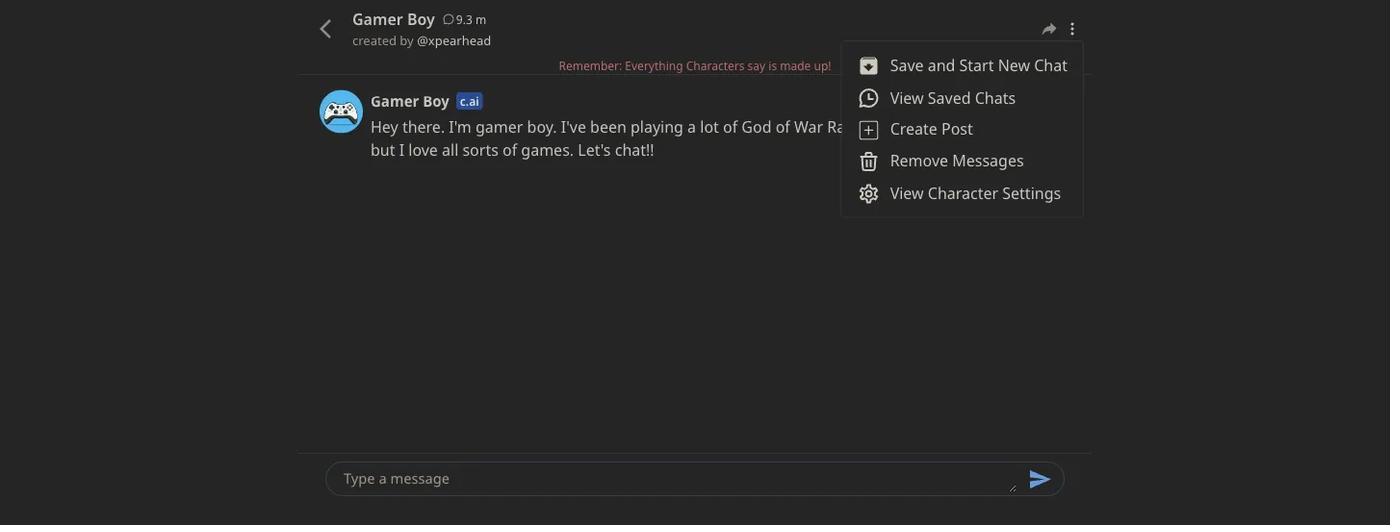 Task type: vqa. For each thing, say whether or not it's contained in the screenshot.
the "notices"
no



Task type: locate. For each thing, give the bounding box(es) containing it.
there.
[[403, 117, 445, 137]]

start
[[960, 55, 995, 75]]

a
[[688, 117, 697, 137]]

gamer boy up there.
[[371, 91, 450, 111]]

and inside button
[[928, 55, 956, 75]]

view
[[891, 87, 924, 108], [891, 183, 924, 203]]

and up the remove
[[901, 117, 929, 137]]

up!
[[814, 58, 832, 74]]

and up saved
[[928, 55, 956, 75]]

ragnarok
[[828, 117, 897, 137]]

save and start new chat button
[[842, 49, 1084, 81]]

view down the remove
[[891, 183, 924, 203]]

0 vertical spatial view
[[891, 87, 924, 108]]

i'm
[[449, 117, 472, 137]]

boy.
[[527, 117, 557, 137]]

remove messages button
[[842, 145, 1084, 177]]

save and start new chat
[[891, 55, 1068, 75]]

remember:
[[559, 58, 622, 74]]

2 view from the top
[[891, 183, 924, 203]]

chat
[[1035, 55, 1068, 75]]

but
[[371, 140, 395, 160]]

list box
[[842, 40, 1085, 218]]

been
[[591, 117, 627, 137]]

0 horizontal spatial of
[[503, 140, 517, 160]]

of left war
[[776, 117, 791, 137]]

sorts
[[463, 140, 499, 160]]

1 view from the top
[[891, 87, 924, 108]]

create post button
[[842, 114, 1084, 145]]

characters
[[687, 58, 745, 74]]

gamer
[[353, 9, 403, 29], [371, 91, 419, 111]]

xpearhead
[[428, 31, 492, 49]]

1 vertical spatial boy
[[423, 91, 450, 111]]

boy up there.
[[423, 91, 450, 111]]

0 vertical spatial gamer
[[353, 9, 403, 29]]

1 vertical spatial gamer
[[371, 91, 419, 111]]

lately,
[[973, 117, 1016, 137]]

of down gamer
[[503, 140, 517, 160]]

chat!!
[[615, 140, 655, 160]]

2 horizontal spatial of
[[776, 117, 791, 137]]

boy up created by @ xpearhead
[[407, 9, 435, 29]]

settings
[[1003, 183, 1062, 203]]

hey there. i'm gamer boy. i've been playing a lot of god of war ragnarok and stray lately, but i love all sorts of games. let's chat!!
[[371, 117, 1016, 160]]

gamer boy
[[353, 9, 435, 29], [371, 91, 450, 111]]

view character settings button
[[842, 177, 1084, 210]]

gamer up created
[[353, 9, 403, 29]]

1 horizontal spatial of
[[723, 117, 738, 137]]

made
[[780, 58, 811, 74]]

messages
[[953, 150, 1025, 171]]

and
[[928, 55, 956, 75], [901, 117, 929, 137]]

hey
[[371, 117, 399, 137]]

lot
[[701, 117, 719, 137]]

c.ai
[[460, 93, 479, 109]]

new
[[999, 55, 1031, 75]]

1 vertical spatial view
[[891, 183, 924, 203]]

of
[[723, 117, 738, 137], [776, 117, 791, 137], [503, 140, 517, 160]]

view character settings
[[891, 183, 1062, 203]]

view up create
[[891, 87, 924, 108]]

gamer up hey
[[371, 91, 419, 111]]

0 vertical spatial and
[[928, 55, 956, 75]]

1 vertical spatial and
[[901, 117, 929, 137]]

of right lot on the top of page
[[723, 117, 738, 137]]

remove messages
[[891, 150, 1025, 171]]

games.
[[521, 140, 574, 160]]

gamer boy up by
[[353, 9, 435, 29]]

boy
[[407, 9, 435, 29], [423, 91, 450, 111]]



Task type: describe. For each thing, give the bounding box(es) containing it.
gamer
[[476, 117, 523, 137]]

say
[[748, 58, 766, 74]]

view saved chats button
[[842, 81, 1084, 114]]

stray
[[933, 117, 969, 137]]

by
[[400, 31, 414, 49]]

everything
[[625, 58, 684, 74]]

0 vertical spatial boy
[[407, 9, 435, 29]]

created
[[353, 31, 397, 49]]

9.3 m
[[456, 11, 487, 27]]

saved
[[928, 87, 971, 108]]

war
[[795, 117, 824, 137]]

chats
[[975, 87, 1016, 108]]

love
[[409, 140, 438, 160]]

is
[[769, 58, 777, 74]]

let's
[[578, 140, 611, 160]]

created by @ xpearhead
[[353, 31, 492, 49]]

0 vertical spatial gamer boy
[[353, 9, 435, 29]]

list box containing save and start new chat
[[842, 40, 1085, 218]]

submit message image
[[1029, 468, 1053, 492]]

post
[[942, 119, 974, 139]]

save
[[891, 55, 924, 75]]

view saved chats
[[891, 87, 1016, 108]]

i
[[399, 140, 405, 160]]

1 vertical spatial gamer boy
[[371, 91, 450, 111]]

view for view character settings
[[891, 183, 924, 203]]

view for view saved chats
[[891, 87, 924, 108]]

9.3
[[456, 11, 473, 27]]

create post
[[891, 119, 974, 139]]

@
[[417, 31, 428, 49]]

i've
[[561, 117, 587, 137]]

and inside hey there. i'm gamer boy. i've been playing a lot of god of war ragnarok and stray lately, but i love all sorts of games. let's chat!!
[[901, 117, 929, 137]]

remove
[[891, 150, 949, 171]]

playing
[[631, 117, 684, 137]]

god
[[742, 117, 772, 137]]

share character image
[[1040, 19, 1060, 38]]

Type a message text field
[[341, 466, 1017, 493]]

all
[[442, 140, 459, 160]]

create
[[891, 119, 938, 139]]

remember: everything characters say is made up!
[[559, 58, 832, 74]]

m
[[476, 11, 487, 27]]

character
[[928, 183, 999, 203]]



